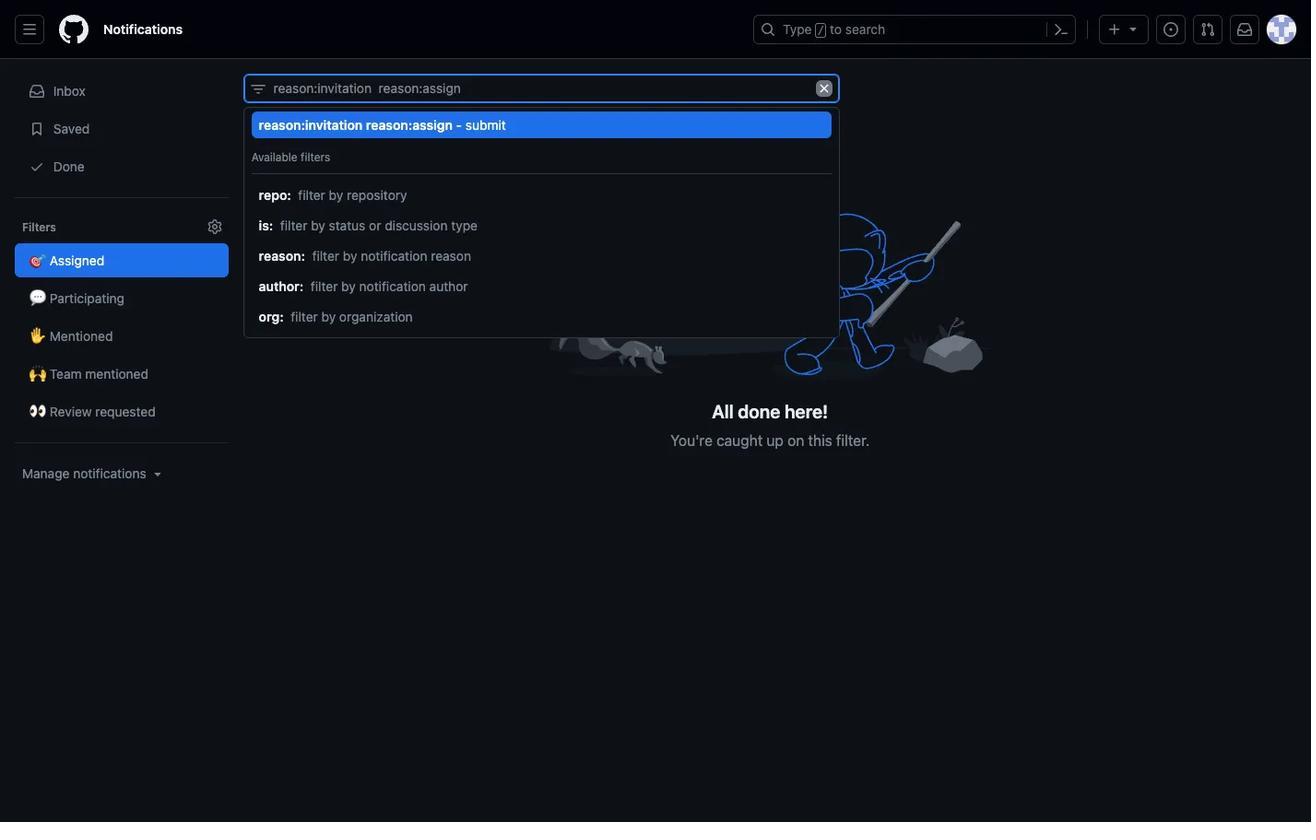 Task type: locate. For each thing, give the bounding box(es) containing it.
1 vertical spatial triangle down image
[[150, 467, 165, 482]]

reason: filter by notification reason
[[259, 248, 471, 264]]

filter for filter by notification reason
[[312, 248, 340, 264]]

author: filter by notification author option
[[252, 273, 832, 300]]

💬 participating link
[[15, 281, 228, 315]]

saved
[[50, 121, 90, 137]]

filter for filter by repository
[[298, 187, 326, 203]]

clear filters image
[[817, 80, 833, 97]]

filter down status
[[312, 248, 340, 264]]

filter for filter by organization
[[291, 309, 318, 325]]

notifications
[[103, 21, 183, 37]]

1 vertical spatial notification
[[359, 279, 426, 294]]

filter right is:
[[280, 218, 308, 233]]

1 horizontal spatial triangle down image
[[1126, 21, 1141, 36]]

notifications element
[[15, 59, 228, 528]]

triangle down image right notifications
[[150, 467, 165, 482]]

by for filter by organization
[[322, 309, 336, 325]]

filters
[[301, 150, 331, 164]]

by left status
[[311, 218, 325, 233]]

✋ mentioned
[[30, 328, 113, 344]]

on
[[788, 433, 804, 449]]

inbox
[[53, 83, 86, 99]]

🙌 team mentioned
[[30, 366, 148, 382]]

filter up org: filter by organization
[[311, 279, 338, 294]]

by for filter by repository
[[329, 187, 343, 203]]

team
[[50, 366, 82, 382]]

saved link
[[15, 112, 228, 146]]

reason
[[431, 248, 471, 264]]

you're
[[670, 433, 713, 449]]

🙌
[[30, 366, 46, 382]]

🎯 assigned
[[30, 253, 104, 268]]

by
[[329, 187, 343, 203], [311, 218, 325, 233], [343, 248, 357, 264], [341, 279, 356, 294], [322, 309, 336, 325]]

triangle down image right plus icon
[[1126, 21, 1141, 36]]

plus image
[[1108, 22, 1123, 37]]

by up org: filter by organization
[[341, 279, 356, 294]]

by inside "is: filter by status or discussion type" option
[[311, 218, 325, 233]]

repo: filter by repository option
[[252, 182, 832, 208]]

notification for reason
[[361, 248, 428, 264]]

assigned
[[50, 253, 104, 268]]

to
[[830, 21, 842, 37]]

notifications link
[[96, 15, 190, 44]]

by inside author: filter by notification author option
[[341, 279, 356, 294]]

inbox link
[[15, 74, 228, 108]]

you're caught up on this filter.
[[670, 433, 870, 449]]

filter.
[[836, 433, 870, 449]]

org:
[[259, 309, 284, 325]]

by down status
[[343, 248, 357, 264]]

notification for author
[[359, 279, 426, 294]]

available filters list box
[[252, 112, 832, 330]]

🎯
[[30, 253, 46, 268]]

notifications
[[73, 466, 146, 482]]

type
[[783, 21, 812, 37]]

filter right org:
[[291, 309, 318, 325]]

filters
[[22, 220, 56, 234]]

by inside the reason: filter by notification reason option
[[343, 248, 357, 264]]

git pull request image
[[1201, 22, 1216, 37]]

0 vertical spatial triangle down image
[[1126, 21, 1141, 36]]

repository
[[347, 187, 407, 203]]

filter right repo:
[[298, 187, 326, 203]]

by up status
[[329, 187, 343, 203]]

filter for filter by status or discussion type
[[280, 218, 308, 233]]

requested
[[95, 404, 156, 420]]

by inside repo: filter by repository option
[[329, 187, 343, 203]]

filter zero image
[[549, 177, 992, 387]]

caught
[[717, 433, 763, 449]]

or
[[369, 218, 381, 233]]

-
[[456, 117, 462, 133]]

done
[[50, 159, 85, 174]]

None search field
[[243, 74, 841, 339]]

0 horizontal spatial triangle down image
[[150, 467, 165, 482]]

notification
[[361, 248, 428, 264], [359, 279, 426, 294]]

option
[[252, 112, 832, 138]]

✋
[[30, 328, 46, 344]]

by inside org: filter by organization option
[[322, 309, 336, 325]]

none search field containing reason:invitation  reason:assign
[[243, 74, 841, 339]]

is: filter by status or discussion type
[[259, 218, 478, 233]]

by down author: filter by notification author
[[322, 309, 336, 325]]

notification up the organization at the top left
[[359, 279, 426, 294]]

filter for filter by notification author
[[311, 279, 338, 294]]

0 vertical spatial notification
[[361, 248, 428, 264]]

filter
[[298, 187, 326, 203], [280, 218, 308, 233], [312, 248, 340, 264], [311, 279, 338, 294], [291, 309, 318, 325]]

💬
[[30, 291, 46, 306]]

repo: filter by repository
[[259, 187, 407, 203]]

triangle down image
[[1126, 21, 1141, 36], [150, 467, 165, 482]]

👀 review requested link
[[15, 395, 228, 429]]

notification down or
[[361, 248, 428, 264]]

is:
[[259, 218, 273, 233]]

discussion
[[385, 218, 448, 233]]

homepage image
[[59, 15, 89, 44]]



Task type: vqa. For each thing, say whether or not it's contained in the screenshot.


Task type: describe. For each thing, give the bounding box(es) containing it.
org: filter by organization
[[259, 309, 413, 325]]

reason: filter by notification reason option
[[252, 243, 832, 269]]

author
[[430, 279, 468, 294]]

here!
[[785, 401, 828, 422]]

reason:
[[259, 248, 305, 264]]

is: filter by status or discussion type option
[[252, 212, 832, 239]]

🙌 team mentioned link
[[15, 357, 228, 391]]

author:
[[259, 279, 304, 294]]

available
[[252, 150, 298, 164]]

author: filter by notification author
[[259, 279, 468, 294]]

up
[[767, 433, 784, 449]]

notifications image
[[1238, 22, 1253, 37]]

type / to search
[[783, 21, 886, 37]]

bookmark image
[[30, 122, 44, 137]]

done
[[738, 401, 780, 422]]

by for filter by notification reason
[[343, 248, 357, 264]]

✋ mentioned link
[[15, 319, 228, 353]]

search
[[846, 21, 886, 37]]

review
[[50, 404, 92, 420]]

👀 review requested
[[30, 404, 156, 420]]

mentioned
[[85, 366, 148, 382]]

🎯 assigned link
[[15, 244, 228, 278]]

option containing reason:invitation  reason:assign
[[252, 112, 832, 138]]

submit
[[466, 117, 506, 133]]

inbox image
[[30, 84, 44, 99]]

issue opened image
[[1164, 22, 1179, 37]]

type
[[451, 218, 478, 233]]

triangle down image inside manage notifications popup button
[[150, 467, 165, 482]]

org: filter by organization option
[[252, 304, 832, 330]]

all
[[712, 401, 734, 422]]

mentioned
[[50, 328, 113, 344]]

reason:invitation
[[259, 117, 363, 133]]

manage
[[22, 466, 70, 482]]

manage notifications button
[[22, 465, 165, 483]]

done link
[[15, 149, 228, 184]]

check image
[[30, 160, 44, 174]]

filter image
[[251, 82, 265, 97]]

reason:invitation  reason:assign - submit
[[259, 117, 506, 133]]

💬 participating
[[30, 291, 125, 306]]

reason:assign
[[366, 117, 453, 133]]

repo:
[[259, 187, 291, 203]]

organization
[[339, 309, 413, 325]]

customize filters image
[[207, 220, 222, 234]]

manage notifications
[[22, 466, 146, 482]]

this
[[808, 433, 833, 449]]

/
[[818, 24, 825, 37]]

participating
[[50, 291, 125, 306]]

all done here!
[[712, 401, 828, 422]]

Filter notifications text field
[[243, 74, 841, 103]]

by for filter by status or discussion type
[[311, 218, 325, 233]]

status
[[329, 218, 366, 233]]

command palette image
[[1054, 22, 1069, 37]]

available filters
[[252, 150, 331, 164]]

by for filter by notification author
[[341, 279, 356, 294]]

👀
[[30, 404, 46, 420]]



